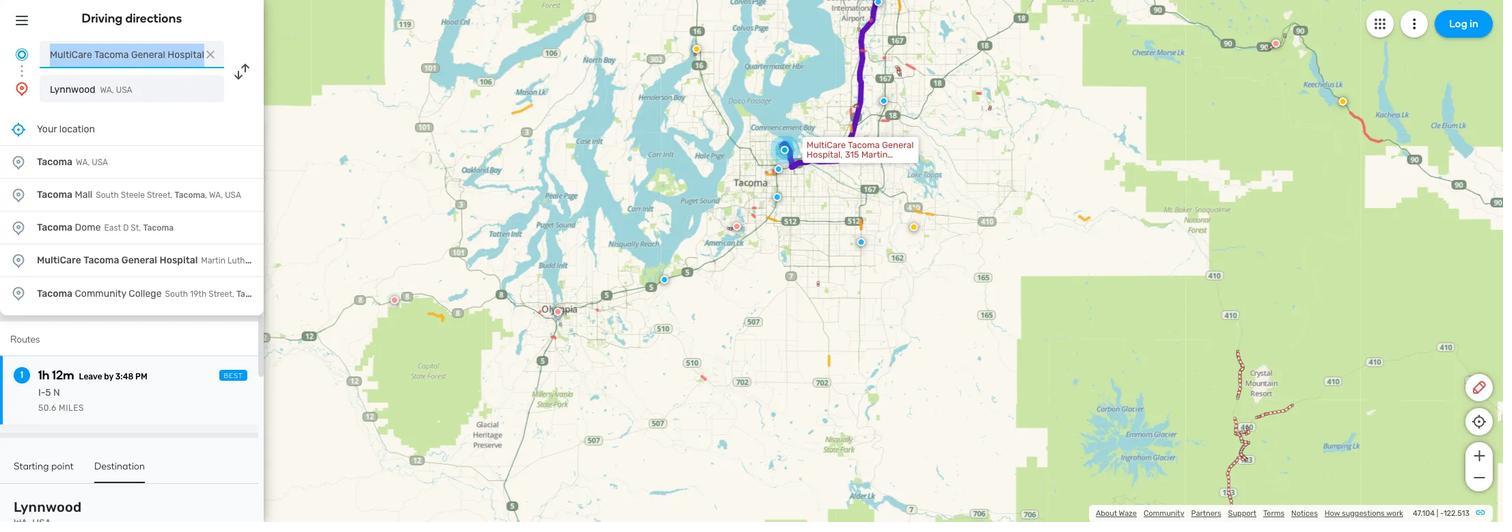Task type: vqa. For each thing, say whether or not it's contained in the screenshot.
the Leave
yes



Task type: describe. For each thing, give the bounding box(es) containing it.
partners link
[[1192, 510, 1222, 519]]

location image for 2nd option from the bottom
[[10, 253, 27, 269]]

50.6
[[38, 404, 57, 414]]

about
[[1096, 510, 1118, 519]]

leave
[[79, 372, 102, 382]]

i-5 n 50.6 miles
[[38, 388, 84, 414]]

starting point button
[[14, 461, 74, 483]]

current location image
[[14, 46, 30, 63]]

n
[[53, 388, 60, 399]]

x image
[[204, 48, 217, 62]]

wa,
[[100, 85, 114, 95]]

driving directions
[[82, 11, 182, 26]]

3:48
[[115, 372, 134, 382]]

pm
[[135, 372, 147, 382]]

driving
[[82, 11, 123, 26]]

routes
[[10, 334, 40, 346]]

location image for 3rd option from the top
[[10, 220, 27, 236]]

47.104 | -122.513
[[1413, 510, 1470, 519]]

community link
[[1144, 510, 1185, 519]]

Choose starting point text field
[[40, 41, 224, 68]]

location image inside option
[[10, 286, 27, 302]]

destination button
[[94, 461, 145, 484]]

notices link
[[1292, 510, 1318, 519]]

waze
[[1119, 510, 1137, 519]]

point
[[51, 461, 74, 473]]

terms
[[1264, 510, 1285, 519]]

1h 12m leave by 3:48 pm
[[38, 368, 147, 383]]

4 option from the top
[[0, 245, 264, 277]]

zoom in image
[[1471, 448, 1488, 465]]

by
[[104, 372, 113, 382]]

1 horizontal spatial road closed image
[[733, 223, 741, 231]]

starting
[[14, 461, 49, 473]]

5
[[45, 388, 51, 399]]

1
[[20, 370, 23, 381]]

zoom out image
[[1471, 470, 1488, 487]]

partners
[[1192, 510, 1222, 519]]

0 vertical spatial location image
[[14, 81, 30, 97]]

suggestions
[[1342, 510, 1385, 519]]

terms link
[[1264, 510, 1285, 519]]

work
[[1387, 510, 1404, 519]]

notices
[[1292, 510, 1318, 519]]

1 vertical spatial road closed image
[[391, 296, 399, 305]]

-
[[1441, 510, 1444, 519]]

miles
[[59, 404, 84, 414]]

support link
[[1229, 510, 1257, 519]]



Task type: locate. For each thing, give the bounding box(es) containing it.
location image for fourth option from the bottom
[[10, 187, 27, 203]]

0 vertical spatial hazard image
[[693, 45, 701, 53]]

0 vertical spatial police image
[[775, 165, 783, 173]]

community
[[1144, 510, 1185, 519]]

4 location image from the top
[[10, 253, 27, 269]]

1 vertical spatial lynnwood
[[14, 500, 82, 516]]

lynnwood for lynnwood wa, usa
[[50, 84, 95, 96]]

1 vertical spatial location image
[[10, 286, 27, 302]]

lynnwood left wa,
[[50, 84, 95, 96]]

support
[[1229, 510, 1257, 519]]

list box
[[0, 113, 264, 316]]

47.104
[[1413, 510, 1435, 519]]

2 location image from the top
[[10, 187, 27, 203]]

1 vertical spatial road closed image
[[554, 308, 562, 316]]

road closed image
[[1272, 40, 1281, 48], [554, 308, 562, 316]]

1 vertical spatial hazard image
[[910, 223, 918, 232]]

0 horizontal spatial hazard image
[[693, 45, 701, 53]]

about waze community partners support terms notices how suggestions work
[[1096, 510, 1404, 519]]

1 option from the top
[[0, 146, 264, 179]]

2 vertical spatial police image
[[661, 276, 669, 284]]

|
[[1437, 510, 1439, 519]]

best
[[224, 372, 243, 381]]

5 option from the top
[[0, 277, 264, 310]]

1 location image from the top
[[10, 154, 27, 171]]

hazard image
[[1339, 98, 1348, 106]]

how
[[1325, 510, 1341, 519]]

directions
[[125, 11, 182, 26]]

pencil image
[[1472, 380, 1488, 396]]

1 vertical spatial police image
[[880, 97, 888, 105]]

0 horizontal spatial road closed image
[[391, 296, 399, 305]]

police image
[[775, 165, 783, 173], [773, 193, 782, 201], [661, 276, 669, 284]]

0 vertical spatial lynnwood
[[50, 84, 95, 96]]

about waze link
[[1096, 510, 1137, 519]]

0 vertical spatial road closed image
[[1272, 40, 1281, 48]]

link image
[[1476, 508, 1487, 519]]

police image
[[875, 0, 883, 6], [880, 97, 888, 105], [857, 238, 866, 247]]

122.513
[[1444, 510, 1470, 519]]

1 vertical spatial police image
[[773, 193, 782, 201]]

option
[[0, 146, 264, 179], [0, 179, 264, 212], [0, 212, 264, 245], [0, 245, 264, 277], [0, 277, 264, 310]]

location image down current location image
[[14, 81, 30, 97]]

3 option from the top
[[0, 212, 264, 245]]

lynnwood wa, usa
[[50, 84, 132, 96]]

hazard image
[[693, 45, 701, 53], [910, 223, 918, 232]]

1 horizontal spatial road closed image
[[1272, 40, 1281, 48]]

location image up 'routes'
[[10, 286, 27, 302]]

usa
[[116, 85, 132, 95]]

1h
[[38, 368, 50, 383]]

location image
[[14, 81, 30, 97], [10, 286, 27, 302]]

destination
[[94, 461, 145, 473]]

0 vertical spatial police image
[[875, 0, 883, 6]]

road closed image
[[733, 223, 741, 231], [391, 296, 399, 305]]

lynnwood
[[50, 84, 95, 96], [14, 500, 82, 516]]

12m
[[52, 368, 74, 383]]

0 horizontal spatial road closed image
[[554, 308, 562, 316]]

lynnwood down starting point button
[[14, 500, 82, 516]]

0 vertical spatial road closed image
[[733, 223, 741, 231]]

1 horizontal spatial hazard image
[[910, 223, 918, 232]]

2 vertical spatial police image
[[857, 238, 866, 247]]

location image for 5th option from the bottom of the page
[[10, 154, 27, 171]]

location image
[[10, 154, 27, 171], [10, 187, 27, 203], [10, 220, 27, 236], [10, 253, 27, 269]]

i-
[[38, 388, 45, 399]]

2 option from the top
[[0, 179, 264, 212]]

starting point
[[14, 461, 74, 473]]

how suggestions work link
[[1325, 510, 1404, 519]]

3 location image from the top
[[10, 220, 27, 236]]

recenter image
[[10, 121, 27, 138]]

lynnwood for lynnwood
[[14, 500, 82, 516]]



